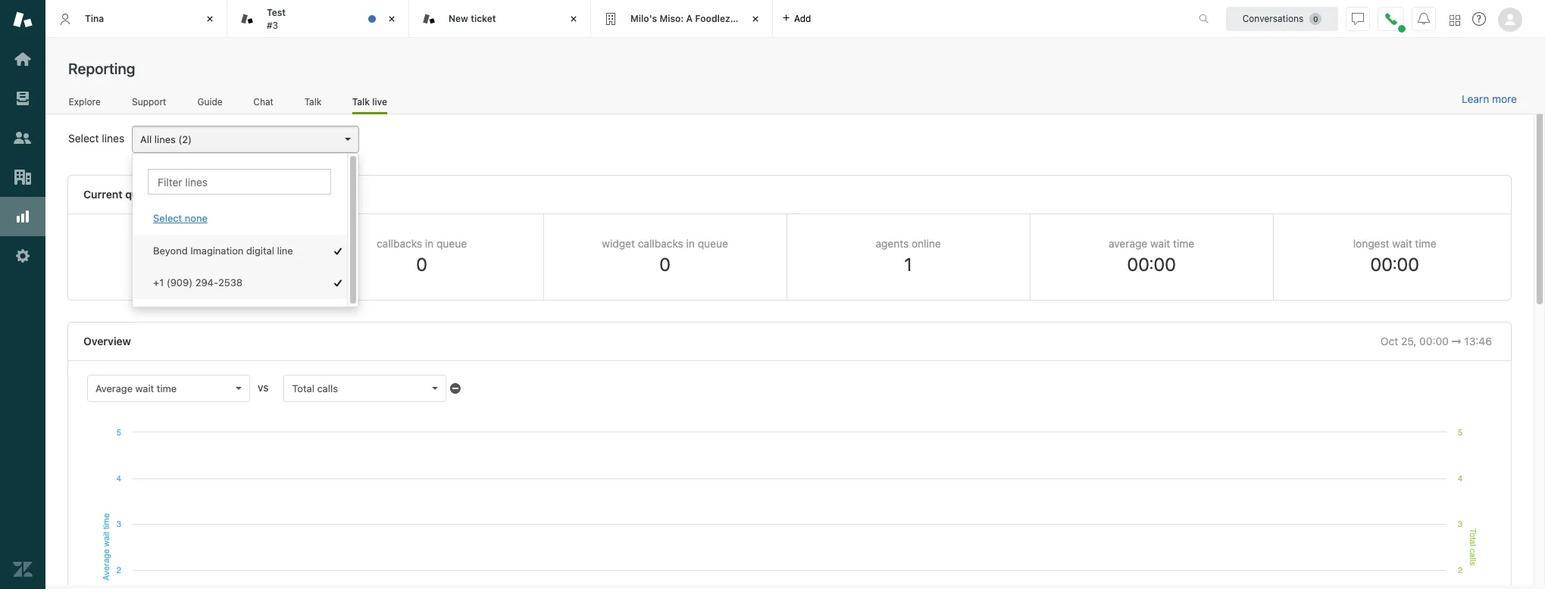 Task type: vqa. For each thing, say whether or not it's contained in the screenshot.
Draft mode 'ICON'
no



Task type: describe. For each thing, give the bounding box(es) containing it.
milo's
[[631, 13, 657, 24]]

zendesk products image
[[1450, 15, 1460, 25]]

subsidiary
[[733, 13, 780, 24]]

1 close image from the left
[[384, 11, 399, 27]]

add
[[794, 13, 811, 24]]

#3
[[267, 19, 278, 31]]

talk for talk
[[304, 96, 321, 107]]

tina tab
[[45, 0, 227, 38]]

talk link
[[304, 96, 322, 112]]

conversations
[[1243, 13, 1304, 24]]

chat link
[[253, 96, 274, 112]]

ticket
[[471, 13, 496, 24]]

test #3
[[267, 7, 286, 31]]

support link
[[131, 96, 167, 112]]

organizations image
[[13, 167, 33, 187]]

tab containing test
[[227, 0, 409, 38]]

tabs tab list
[[45, 0, 1183, 38]]

admin image
[[13, 246, 33, 266]]

a
[[686, 13, 693, 24]]

notifications image
[[1418, 13, 1430, 25]]

milo's miso: a foodlez subsidiary
[[631, 13, 780, 24]]

customers image
[[13, 128, 33, 148]]

learn more
[[1462, 92, 1517, 105]]

conversations button
[[1226, 6, 1338, 31]]

zendesk support image
[[13, 10, 33, 30]]

get help image
[[1472, 12, 1486, 26]]

add button
[[773, 0, 820, 37]]

reporting
[[68, 60, 135, 77]]

close image for new ticket
[[566, 11, 581, 27]]

new
[[449, 13, 468, 24]]

views image
[[13, 89, 33, 108]]

tina
[[85, 13, 104, 24]]

miso:
[[660, 13, 684, 24]]

new ticket
[[449, 13, 496, 24]]



Task type: locate. For each thing, give the bounding box(es) containing it.
2 talk from the left
[[352, 96, 370, 107]]

tab
[[227, 0, 409, 38]]

close image left #3
[[202, 11, 217, 27]]

0 horizontal spatial talk
[[304, 96, 321, 107]]

talk left live
[[352, 96, 370, 107]]

1 horizontal spatial talk
[[352, 96, 370, 107]]

explore
[[69, 96, 101, 107]]

new ticket tab
[[409, 0, 591, 38]]

2 close image from the left
[[566, 11, 581, 27]]

chat
[[253, 96, 274, 107]]

more
[[1492, 92, 1517, 105]]

0 horizontal spatial close image
[[384, 11, 399, 27]]

zendesk image
[[13, 560, 33, 580]]

talk for talk live
[[352, 96, 370, 107]]

2 close image from the left
[[748, 11, 763, 27]]

1 talk from the left
[[304, 96, 321, 107]]

close image
[[202, 11, 217, 27], [566, 11, 581, 27]]

close image inside tina tab
[[202, 11, 217, 27]]

guide link
[[197, 96, 223, 112]]

milo's miso: a foodlez subsidiary tab
[[591, 0, 780, 38]]

close image
[[384, 11, 399, 27], [748, 11, 763, 27]]

learn more link
[[1462, 92, 1517, 106]]

close image left new
[[384, 11, 399, 27]]

foodlez
[[695, 13, 730, 24]]

1 horizontal spatial close image
[[566, 11, 581, 27]]

talk live
[[352, 96, 387, 107]]

talk
[[304, 96, 321, 107], [352, 96, 370, 107]]

get started image
[[13, 49, 33, 69]]

live
[[372, 96, 387, 107]]

1 horizontal spatial close image
[[748, 11, 763, 27]]

explore link
[[68, 96, 101, 112]]

close image inside milo's miso: a foodlez subsidiary tab
[[748, 11, 763, 27]]

button displays agent's chat status as invisible. image
[[1352, 13, 1364, 25]]

main element
[[0, 0, 45, 590]]

close image for tina
[[202, 11, 217, 27]]

talk right chat
[[304, 96, 321, 107]]

learn
[[1462, 92, 1489, 105]]

1 close image from the left
[[202, 11, 217, 27]]

close image left 'add' dropdown button
[[748, 11, 763, 27]]

support
[[132, 96, 166, 107]]

reporting image
[[13, 207, 33, 227]]

guide
[[197, 96, 223, 107]]

close image left milo's
[[566, 11, 581, 27]]

test
[[267, 7, 286, 18]]

talk live link
[[352, 96, 387, 114]]

0 horizontal spatial close image
[[202, 11, 217, 27]]

close image inside new ticket "tab"
[[566, 11, 581, 27]]



